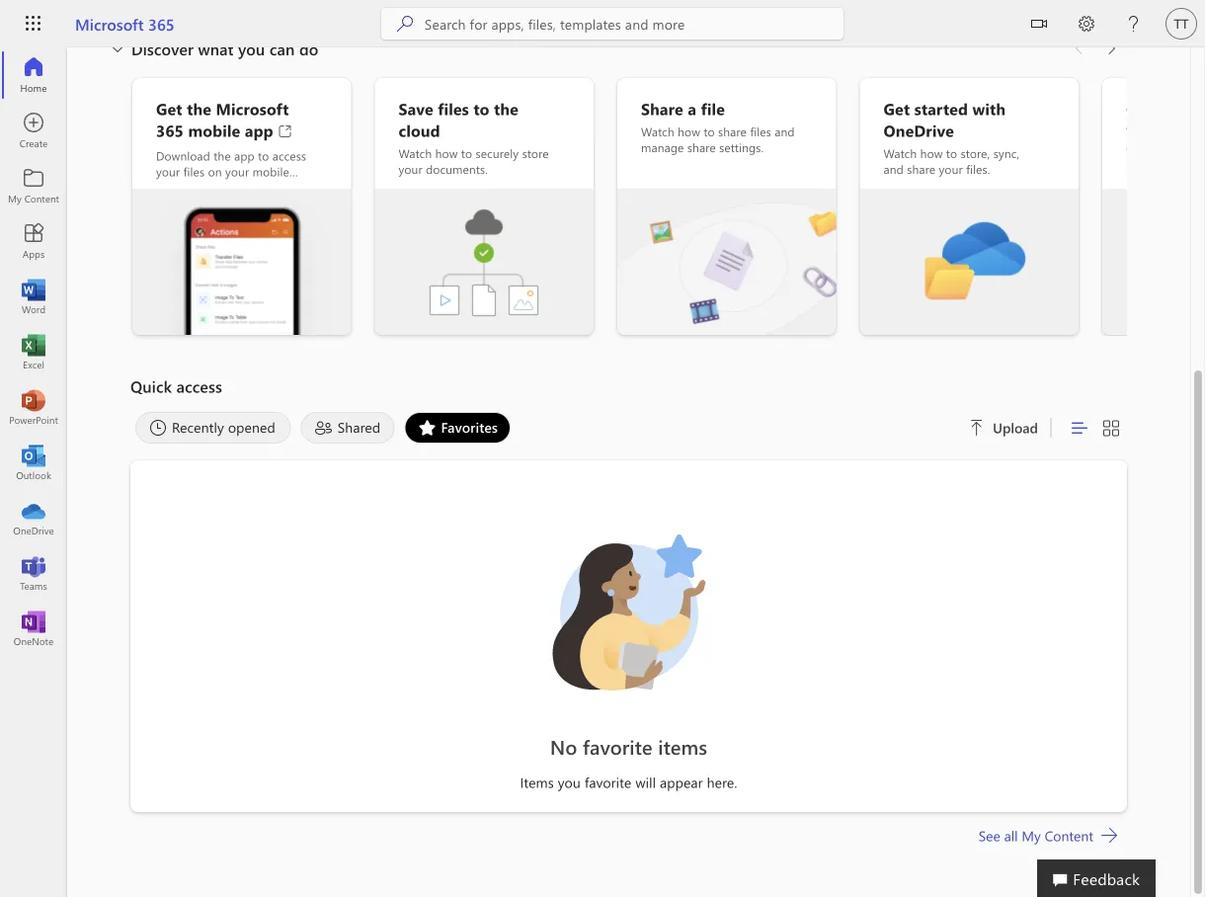 Task type: locate. For each thing, give the bounding box(es) containing it.
recently opened
[[172, 418, 276, 436]]

shared
[[338, 418, 381, 436]]

watch down cloud
[[399, 145, 432, 161]]

onedrive
[[884, 120, 955, 141]]

the down get the microsoft 365 mobile app
[[214, 148, 231, 164]]

discover what you can do
[[131, 38, 319, 59]]

my
[[1022, 827, 1041, 845]]

files inside save files to the cloud watch how to securely store your documents.
[[438, 98, 469, 119]]

app right on
[[234, 148, 255, 164]]

share right manage
[[688, 139, 716, 155]]

0 vertical spatial and
[[775, 124, 795, 139]]

tt
[[1175, 16, 1189, 31]]

discover
[[131, 38, 194, 59]]

0 horizontal spatial access
[[177, 376, 222, 397]]

you right items
[[558, 773, 581, 792]]

microsoft inside microsoft 365 banner
[[75, 13, 144, 34]]

mobile up download
[[188, 120, 240, 141]]

access
[[273, 148, 306, 164], [177, 376, 222, 397]]

favorite inside status
[[585, 773, 632, 792]]

0 vertical spatial microsoft
[[75, 13, 144, 34]]

content
[[1045, 827, 1094, 845]]

Search box. Suggestions appear as you type. search field
[[425, 8, 844, 40]]

all
[[1005, 827, 1018, 845]]

and inside get started with onedrive watch how to store, sync, and share your files.
[[884, 161, 904, 177]]

you left can
[[238, 38, 265, 59]]

the for access
[[214, 148, 231, 164]]

get for get the microsoft 365 mobile app
[[156, 98, 182, 119]]

store
[[522, 145, 549, 161]]

save files to the cloud watch how to securely store your documents.
[[399, 98, 549, 177]]

to
[[474, 98, 490, 119], [704, 124, 715, 139], [1189, 124, 1200, 139], [461, 145, 473, 161], [947, 145, 958, 161], [258, 148, 269, 164]]

0 horizontal spatial the
[[187, 98, 212, 119]]

files
[[438, 98, 469, 119], [750, 124, 772, 139], [183, 164, 205, 179]]

and
[[775, 124, 795, 139], [884, 161, 904, 177]]

how inside collaborate watch how to e
[[1163, 124, 1186, 139]]

discover what you can do button
[[104, 33, 323, 64]]

onenote image
[[24, 619, 43, 638]]

favorites element
[[405, 412, 511, 444]]

next image
[[1102, 33, 1122, 64]]

and down onedrive
[[884, 161, 904, 177]]

1 vertical spatial files
[[750, 124, 772, 139]]

your
[[399, 161, 423, 177], [939, 161, 963, 177], [156, 164, 180, 179], [225, 164, 249, 179]]

the inside save files to the cloud watch how to securely store your documents.
[[494, 98, 519, 119]]

0 vertical spatial mobile
[[188, 120, 240, 141]]

microsoft down discover what you can do
[[216, 98, 289, 119]]

to inside collaborate watch how to e
[[1189, 124, 1200, 139]]

the up download
[[187, 98, 212, 119]]

app inside get the microsoft 365 mobile app
[[245, 120, 273, 141]]

0 horizontal spatial share
[[688, 139, 716, 155]]

empty state icon image
[[540, 524, 718, 702]]

how down a
[[678, 124, 701, 139]]

outlook image
[[24, 453, 43, 472]]

you inside status
[[558, 773, 581, 792]]

0 vertical spatial favorite
[[583, 734, 653, 760]]

get inside get the microsoft 365 mobile app
[[156, 98, 182, 119]]

microsoft
[[75, 13, 144, 34], [216, 98, 289, 119]]

favorite left will
[[585, 773, 632, 792]]

watch down onedrive
[[884, 145, 917, 161]]

share for get started with onedrive
[[907, 161, 936, 177]]

1 horizontal spatial and
[[884, 161, 904, 177]]

to left e
[[1189, 124, 1200, 139]]

watch inside share a file watch how to share files and manage share settings.
[[641, 124, 675, 139]]

the for mobile
[[187, 98, 212, 119]]

get up download
[[156, 98, 182, 119]]

share down file
[[719, 124, 747, 139]]

favorite
[[583, 734, 653, 760], [585, 773, 632, 792]]

share a file image
[[618, 189, 837, 335]]

no
[[550, 734, 578, 760]]

recently opened tab
[[130, 412, 296, 444]]

how down onedrive
[[921, 145, 943, 161]]

onedrive image
[[24, 508, 43, 528]]


[[1102, 828, 1118, 844]]

manage
[[641, 139, 684, 155]]

access right on
[[273, 148, 306, 164]]

watch down collaborate
[[1127, 124, 1160, 139]]

2 horizontal spatial files
[[750, 124, 772, 139]]

files inside share a file watch how to share files and manage share settings.
[[750, 124, 772, 139]]

1 vertical spatial app
[[234, 148, 255, 164]]

0 horizontal spatial microsoft
[[75, 13, 144, 34]]

favorite up items you favorite will appear here.
[[583, 734, 653, 760]]

documents.
[[426, 161, 488, 177]]

2 horizontal spatial share
[[907, 161, 936, 177]]

get inside get started with onedrive watch how to store, sync, and share your files.
[[884, 98, 910, 119]]

how inside get started with onedrive watch how to store, sync, and share your files.
[[921, 145, 943, 161]]

items you favorite will appear here. status
[[380, 773, 878, 793]]

your down cloud
[[399, 161, 423, 177]]

0 vertical spatial 365
[[148, 13, 175, 34]]

get
[[156, 98, 182, 119], [884, 98, 910, 119]]

and right settings.
[[775, 124, 795, 139]]

microsoft inside get the microsoft 365 mobile app
[[216, 98, 289, 119]]

the inside get the microsoft 365 mobile app
[[187, 98, 212, 119]]

app up the download the app to access your files on your mobile device.
[[245, 120, 273, 141]]

365 up download
[[156, 120, 184, 141]]

access up recently
[[177, 376, 222, 397]]

0 horizontal spatial get
[[156, 98, 182, 119]]

watch down share
[[641, 124, 675, 139]]

to inside the download the app to access your files on your mobile device.
[[258, 148, 269, 164]]

your left on
[[156, 164, 180, 179]]

1 horizontal spatial access
[[273, 148, 306, 164]]

how
[[678, 124, 701, 139], [1163, 124, 1186, 139], [435, 145, 458, 161], [921, 145, 943, 161]]

excel image
[[24, 342, 43, 362]]

will
[[636, 773, 656, 792]]

1 horizontal spatial the
[[214, 148, 231, 164]]

recently
[[172, 418, 224, 436]]

do
[[299, 38, 319, 59]]

navigation
[[0, 47, 67, 656]]

feedback button
[[1038, 860, 1156, 897]]

the inside the download the app to access your files on your mobile device.
[[214, 148, 231, 164]]

to left securely
[[461, 145, 473, 161]]

0 horizontal spatial mobile
[[188, 120, 240, 141]]

1 horizontal spatial microsoft
[[216, 98, 289, 119]]

1 vertical spatial access
[[177, 376, 222, 397]]

you
[[238, 38, 265, 59], [558, 773, 581, 792]]

the
[[187, 98, 212, 119], [494, 98, 519, 119], [214, 148, 231, 164]]

None search field
[[381, 8, 844, 40]]

0 vertical spatial access
[[273, 148, 306, 164]]

0 vertical spatial files
[[438, 98, 469, 119]]

365
[[148, 13, 175, 34], [156, 120, 184, 141]]

how down collaborate
[[1163, 124, 1186, 139]]

1 horizontal spatial mobile
[[253, 164, 289, 179]]

sync,
[[994, 145, 1020, 161]]

1 get from the left
[[156, 98, 182, 119]]

device.
[[156, 179, 193, 195]]

1 vertical spatial microsoft
[[216, 98, 289, 119]]

watch
[[641, 124, 675, 139], [1127, 124, 1160, 139], [399, 145, 432, 161], [884, 145, 917, 161]]

your left files.
[[939, 161, 963, 177]]

a
[[688, 98, 697, 119]]

collaborate watch how to e
[[1127, 98, 1206, 171]]

file
[[701, 98, 725, 119]]

to left store,
[[947, 145, 958, 161]]

mobile
[[188, 120, 240, 141], [253, 164, 289, 179]]

share down onedrive
[[907, 161, 936, 177]]

0 vertical spatial app
[[245, 120, 273, 141]]

share inside get started with onedrive watch how to store, sync, and share your files.
[[907, 161, 936, 177]]

1 horizontal spatial files
[[438, 98, 469, 119]]

mobile right on
[[253, 164, 289, 179]]

1 vertical spatial favorite
[[585, 773, 632, 792]]

2 horizontal spatial the
[[494, 98, 519, 119]]

how inside save files to the cloud watch how to securely store your documents.
[[435, 145, 458, 161]]

1 vertical spatial mobile
[[253, 164, 289, 179]]

watch inside save files to the cloud watch how to securely store your documents.
[[399, 145, 432, 161]]

cloud
[[399, 120, 440, 141]]

get started with onedrive image
[[860, 189, 1079, 335]]

1 horizontal spatial share
[[719, 124, 747, 139]]

to down file
[[704, 124, 715, 139]]

2 get from the left
[[884, 98, 910, 119]]

your inside get started with onedrive watch how to store, sync, and share your files.
[[939, 161, 963, 177]]

tab list
[[130, 412, 946, 444]]

1 vertical spatial you
[[558, 773, 581, 792]]

appear
[[660, 773, 703, 792]]

to right on
[[258, 148, 269, 164]]

the up securely
[[494, 98, 519, 119]]

securely
[[476, 145, 519, 161]]

watch inside collaborate watch how to e
[[1127, 124, 1160, 139]]

microsoft up discover
[[75, 13, 144, 34]]

here.
[[707, 773, 738, 792]]

get up onedrive
[[884, 98, 910, 119]]

your inside save files to the cloud watch how to securely store your documents.
[[399, 161, 423, 177]]

favorites tab
[[400, 412, 516, 444]]

on
[[208, 164, 222, 179]]

share
[[719, 124, 747, 139], [688, 139, 716, 155], [907, 161, 936, 177]]

0 horizontal spatial you
[[238, 38, 265, 59]]

apps image
[[24, 231, 43, 251]]

items you favorite will appear here.
[[520, 773, 738, 792]]

0 horizontal spatial and
[[775, 124, 795, 139]]

app
[[245, 120, 273, 141], [234, 148, 255, 164]]

how down cloud
[[435, 145, 458, 161]]

1 horizontal spatial get
[[884, 98, 910, 119]]

1 vertical spatial 365
[[156, 120, 184, 141]]

0 vertical spatial you
[[238, 38, 265, 59]]

0 horizontal spatial files
[[183, 164, 205, 179]]

2 vertical spatial files
[[183, 164, 205, 179]]

tt button
[[1158, 0, 1206, 47]]

microsoft 365
[[75, 13, 175, 34]]

1 horizontal spatial you
[[558, 773, 581, 792]]

1 vertical spatial and
[[884, 161, 904, 177]]

365 up discover
[[148, 13, 175, 34]]



Task type: vqa. For each thing, say whether or not it's contained in the screenshot.
the Items you favorite will appear here.
yes



Task type: describe. For each thing, give the bounding box(es) containing it.
powerpoint image
[[24, 397, 43, 417]]

home image
[[24, 65, 43, 85]]

quick access
[[130, 376, 222, 397]]

teams image
[[24, 563, 43, 583]]

with
[[973, 98, 1006, 119]]

no favorite items status
[[380, 733, 878, 761]]

you inside dropdown button
[[238, 38, 265, 59]]

can
[[270, 38, 295, 59]]

feedback
[[1074, 868, 1140, 889]]

items
[[658, 734, 708, 760]]

share
[[641, 98, 684, 119]]

word image
[[24, 287, 43, 306]]


[[970, 420, 985, 436]]

access inside the download the app to access your files on your mobile device.
[[273, 148, 306, 164]]

download
[[156, 148, 210, 164]]

shared element
[[301, 412, 395, 444]]

create image
[[24, 121, 43, 140]]

e
[[1204, 124, 1206, 139]]

get the microsoft 365 mobile app
[[156, 98, 289, 141]]

collaborate
[[1127, 98, 1206, 119]]

see all my content
[[979, 827, 1094, 845]]

what
[[198, 38, 234, 59]]

download the app to access your files on your mobile device.
[[156, 148, 306, 195]]

collaborate in real time image
[[1103, 189, 1206, 335]]

tab list containing recently opened
[[130, 412, 946, 444]]

and inside share a file watch how to share files and manage share settings.
[[775, 124, 795, 139]]

app inside the download the app to access your files on your mobile device.
[[234, 148, 255, 164]]

favorites
[[441, 418, 498, 436]]

save files to the cloud image
[[375, 189, 594, 335]]

get the microsoft 365 mobile app image
[[132, 189, 351, 335]]

get for get started with onedrive watch how to store, sync, and share your files.
[[884, 98, 910, 119]]

files.
[[967, 161, 991, 177]]

quick
[[130, 376, 172, 397]]

 upload
[[970, 419, 1039, 437]]

to up securely
[[474, 98, 490, 119]]

favorite inside status
[[583, 734, 653, 760]]

see
[[979, 827, 1001, 845]]

shared tab
[[296, 412, 400, 444]]

share a file watch how to share files and manage share settings.
[[641, 98, 795, 155]]

to inside get started with onedrive watch how to store, sync, and share your files.
[[947, 145, 958, 161]]

365 inside banner
[[148, 13, 175, 34]]

no favorite items
[[550, 734, 708, 760]]

to inside share a file watch how to share files and manage share settings.
[[704, 124, 715, 139]]

microsoft 365 banner
[[0, 0, 1206, 51]]

share for share a file
[[688, 139, 716, 155]]

store,
[[961, 145, 991, 161]]

recently opened element
[[135, 412, 291, 444]]

save
[[399, 98, 434, 119]]

opened
[[228, 418, 276, 436]]

settings.
[[720, 139, 764, 155]]

your right on
[[225, 164, 249, 179]]

 button
[[1016, 0, 1063, 51]]

none search field inside microsoft 365 banner
[[381, 8, 844, 40]]

how inside share a file watch how to share files and manage share settings.
[[678, 124, 701, 139]]

get started with onedrive watch how to store, sync, and share your files.
[[884, 98, 1020, 177]]

files inside the download the app to access your files on your mobile device.
[[183, 164, 205, 179]]

started
[[915, 98, 968, 119]]

items
[[520, 773, 554, 792]]

watch inside get started with onedrive watch how to store, sync, and share your files.
[[884, 145, 917, 161]]

my content image
[[24, 176, 43, 196]]

mobile inside get the microsoft 365 mobile app
[[188, 120, 240, 141]]

upload
[[993, 419, 1039, 437]]

mobile inside the download the app to access your files on your mobile device.
[[253, 164, 289, 179]]

365 inside get the microsoft 365 mobile app
[[156, 120, 184, 141]]


[[1032, 16, 1048, 32]]



